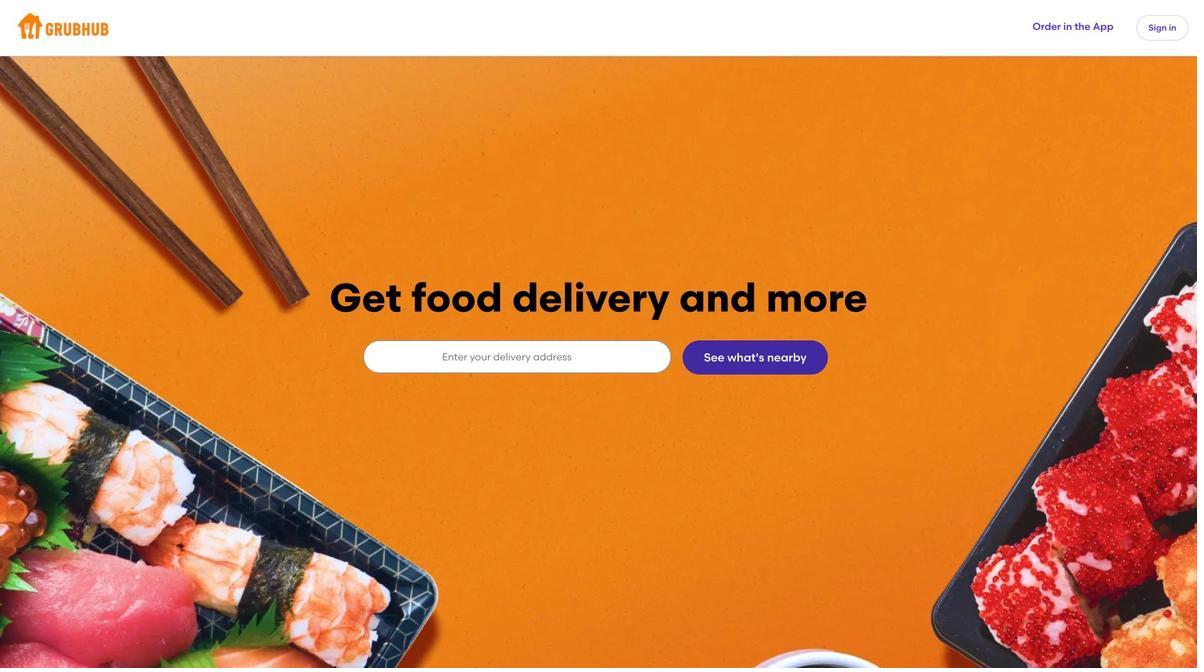 Task type: vqa. For each thing, say whether or not it's contained in the screenshot.
the Beverly Hills, CA button
no



Task type: locate. For each thing, give the bounding box(es) containing it.
main navigation navigation
[[0, 0, 1197, 56]]

burger and fries delivery image
[[0, 56, 1197, 669]]



Task type: describe. For each thing, give the bounding box(es) containing it.
Search Address search field
[[363, 341, 670, 373]]



